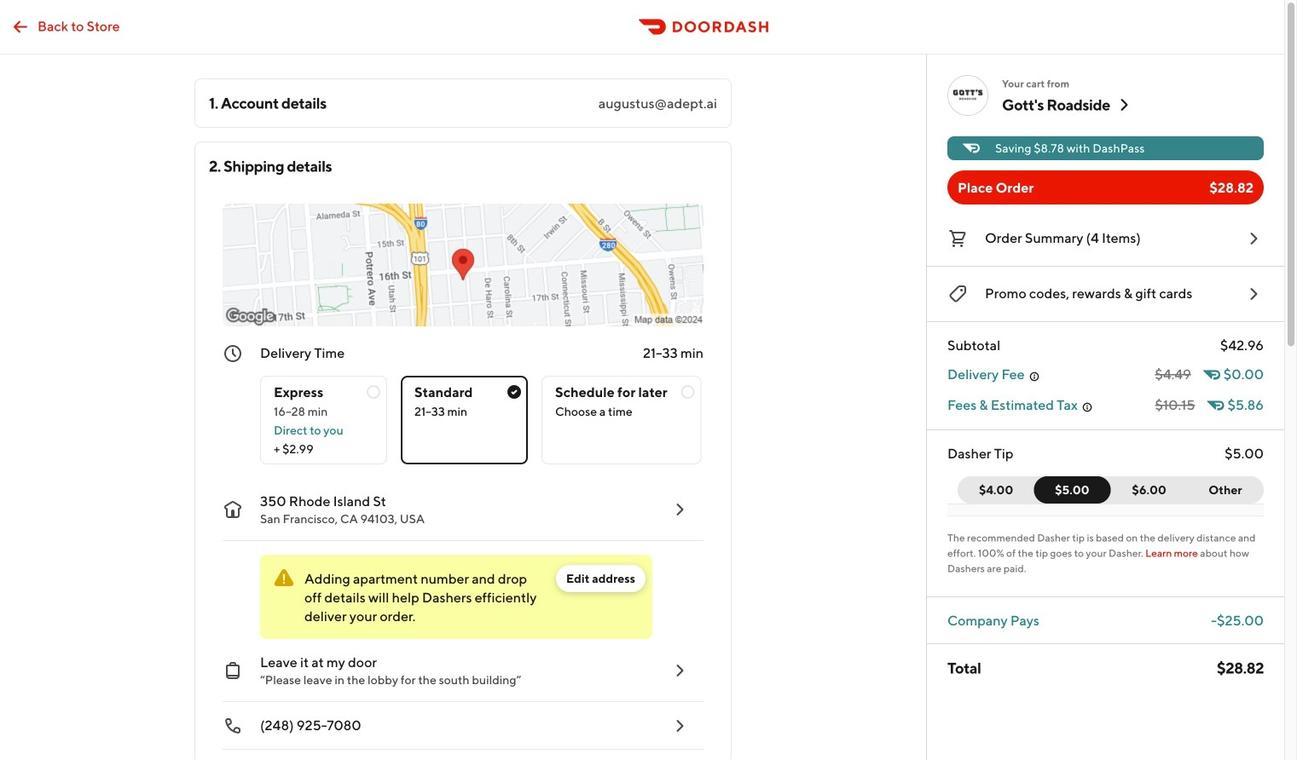 Task type: describe. For each thing, give the bounding box(es) containing it.
tip amount option group
[[958, 477, 1264, 504]]



Task type: locate. For each thing, give the bounding box(es) containing it.
None radio
[[260, 376, 387, 465]]

option group
[[260, 363, 704, 465]]

None radio
[[401, 376, 528, 465], [542, 376, 702, 465], [401, 376, 528, 465], [542, 376, 702, 465]]

None button
[[958, 477, 1045, 504], [1034, 477, 1111, 504], [1101, 477, 1188, 504], [1187, 477, 1264, 504], [958, 477, 1045, 504], [1034, 477, 1111, 504], [1101, 477, 1188, 504], [1187, 477, 1264, 504]]

status
[[260, 555, 653, 640]]



Task type: vqa. For each thing, say whether or not it's contained in the screenshot.
button
yes



